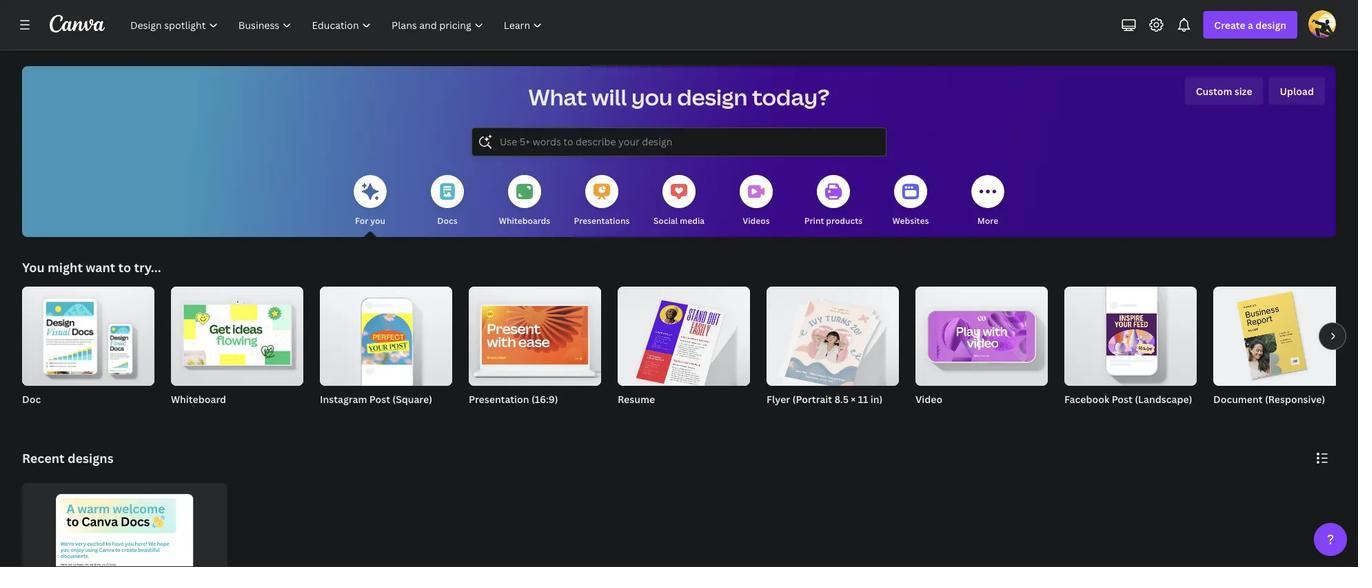 Task type: describe. For each thing, give the bounding box(es) containing it.
you might want to try...
[[22, 259, 161, 276]]

for you button
[[354, 166, 387, 237]]

flyer (portrait 8.5 × 11 in) group
[[767, 281, 900, 424]]

today?
[[753, 82, 830, 112]]

11
[[859, 393, 869, 406]]

document (responsive)
[[1214, 393, 1326, 406]]

instagram
[[320, 393, 367, 406]]

group for flyer (portrait 8.5 × 11 in)
[[767, 281, 900, 391]]

for you
[[355, 215, 386, 226]]

post for instagram
[[370, 393, 390, 406]]

2 group from the left
[[171, 281, 304, 386]]

group for doc
[[22, 281, 155, 386]]

a
[[1249, 18, 1254, 31]]

top level navigation element
[[121, 11, 554, 39]]

group for video
[[916, 281, 1049, 386]]

social media
[[654, 215, 705, 226]]

create a design button
[[1204, 11, 1298, 39]]

8.5
[[835, 393, 849, 406]]

whiteboards button
[[499, 166, 551, 237]]

presentations button
[[574, 166, 630, 237]]

size
[[1235, 85, 1253, 98]]

flyer (portrait 8.5 × 11 in)
[[767, 393, 883, 406]]

media
[[680, 215, 705, 226]]

what will you design today?
[[529, 82, 830, 112]]

recent designs
[[22, 450, 114, 467]]

print products button
[[805, 166, 863, 237]]

post for facebook
[[1112, 393, 1133, 406]]

create
[[1215, 18, 1246, 31]]

presentation (16:9)
[[469, 393, 558, 406]]

try...
[[134, 259, 161, 276]]

custom
[[1197, 85, 1233, 98]]

products
[[827, 215, 863, 226]]

ben nelson image
[[1309, 10, 1337, 38]]

want
[[86, 259, 115, 276]]

whiteboard group
[[171, 281, 304, 424]]

websites
[[893, 215, 929, 226]]

flyer
[[767, 393, 791, 406]]

you
[[22, 259, 45, 276]]

presentation (16:9) group
[[469, 281, 602, 424]]

instagram post (square) group
[[320, 281, 453, 424]]

video
[[916, 393, 943, 406]]

(square)
[[393, 393, 433, 406]]

to
[[118, 259, 131, 276]]

custom size button
[[1186, 77, 1264, 105]]

will
[[592, 82, 627, 112]]

instagram post (square)
[[320, 393, 433, 406]]

print products
[[805, 215, 863, 226]]

(landscape)
[[1136, 393, 1193, 406]]

document (responsive) group
[[1214, 281, 1346, 424]]

group for document (responsive)
[[1214, 281, 1346, 386]]

docs button
[[431, 166, 464, 237]]

more
[[978, 215, 999, 226]]

more button
[[972, 166, 1005, 237]]

group for resume
[[618, 281, 751, 392]]

videos button
[[740, 166, 773, 237]]

you inside button
[[371, 215, 386, 226]]



Task type: locate. For each thing, give the bounding box(es) containing it.
group for instagram post (square)
[[320, 281, 453, 386]]

facebook post (landscape)
[[1065, 393, 1193, 406]]

Search search field
[[500, 129, 859, 155]]

video group
[[916, 281, 1049, 424]]

0 vertical spatial design
[[1256, 18, 1287, 31]]

7 group from the left
[[916, 281, 1049, 386]]

websites button
[[893, 166, 929, 237]]

1 post from the left
[[370, 393, 390, 406]]

design
[[1256, 18, 1287, 31], [677, 82, 748, 112]]

upload button
[[1270, 77, 1326, 105]]

doc
[[22, 393, 41, 406]]

create a design
[[1215, 18, 1287, 31]]

presentations
[[574, 215, 630, 226]]

1 vertical spatial you
[[371, 215, 386, 226]]

4 group from the left
[[469, 281, 602, 386]]

social
[[654, 215, 678, 226]]

×
[[851, 393, 856, 406]]

videos
[[743, 215, 770, 226]]

whiteboard
[[171, 393, 226, 406]]

9 group from the left
[[1214, 281, 1346, 386]]

recent
[[22, 450, 65, 467]]

group
[[22, 281, 155, 386], [171, 281, 304, 386], [320, 281, 453, 386], [469, 281, 602, 386], [618, 281, 751, 392], [767, 281, 900, 391], [916, 281, 1049, 386], [1065, 281, 1197, 386], [1214, 281, 1346, 386]]

might
[[48, 259, 83, 276]]

None search field
[[473, 128, 886, 156]]

1 horizontal spatial you
[[632, 82, 673, 112]]

docs
[[438, 215, 458, 226]]

0 horizontal spatial you
[[371, 215, 386, 226]]

(portrait
[[793, 393, 833, 406]]

resume
[[618, 393, 655, 406]]

document
[[1214, 393, 1263, 406]]

print
[[805, 215, 825, 226]]

0 horizontal spatial post
[[370, 393, 390, 406]]

whiteboards
[[499, 215, 551, 226]]

facebook
[[1065, 393, 1110, 406]]

1 horizontal spatial design
[[1256, 18, 1287, 31]]

6 group from the left
[[767, 281, 900, 391]]

(responsive)
[[1266, 393, 1326, 406]]

design right a on the top of page
[[1256, 18, 1287, 31]]

you right will
[[632, 82, 673, 112]]

what
[[529, 82, 587, 112]]

presentation
[[469, 393, 529, 406]]

social media button
[[654, 166, 705, 237]]

you right for
[[371, 215, 386, 226]]

designs
[[68, 450, 114, 467]]

design inside create a design dropdown button
[[1256, 18, 1287, 31]]

resume group
[[618, 281, 751, 424]]

1 group from the left
[[22, 281, 155, 386]]

5 group from the left
[[618, 281, 751, 392]]

0 vertical spatial you
[[632, 82, 673, 112]]

2 post from the left
[[1112, 393, 1133, 406]]

you
[[632, 82, 673, 112], [371, 215, 386, 226]]

in)
[[871, 393, 883, 406]]

1 horizontal spatial post
[[1112, 393, 1133, 406]]

doc group
[[22, 281, 155, 424]]

design up search search box on the top of the page
[[677, 82, 748, 112]]

group for presentation (16:9)
[[469, 281, 602, 386]]

1 vertical spatial design
[[677, 82, 748, 112]]

group for facebook post (landscape)
[[1065, 281, 1197, 386]]

post right facebook
[[1112, 393, 1133, 406]]

facebook post (landscape) group
[[1065, 281, 1197, 424]]

8 group from the left
[[1065, 281, 1197, 386]]

post left (square)
[[370, 393, 390, 406]]

3 group from the left
[[320, 281, 453, 386]]

upload
[[1281, 85, 1315, 98]]

(16:9)
[[532, 393, 558, 406]]

for
[[355, 215, 369, 226]]

0 horizontal spatial design
[[677, 82, 748, 112]]

post
[[370, 393, 390, 406], [1112, 393, 1133, 406]]

custom size
[[1197, 85, 1253, 98]]



Task type: vqa. For each thing, say whether or not it's contained in the screenshot.
Notes within button
no



